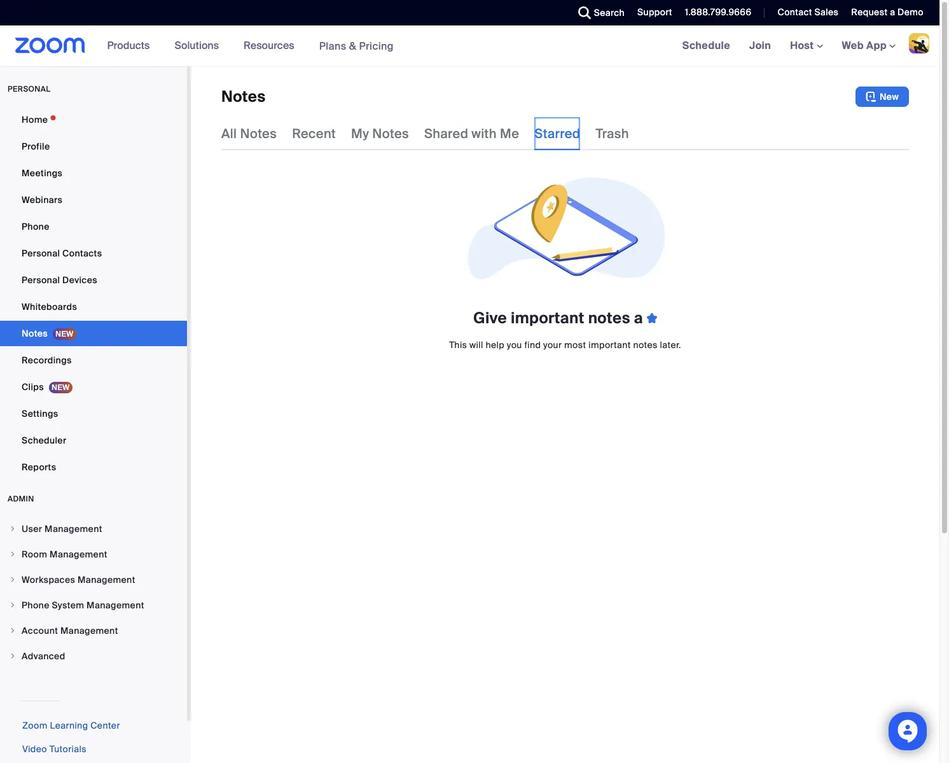 Task type: locate. For each thing, give the bounding box(es) containing it.
meetings navigation
[[673, 25, 940, 67]]

account management
[[22, 625, 118, 637]]

1 vertical spatial important
[[589, 339, 631, 351]]

workspaces management menu item
[[0, 568, 187, 592]]

notes
[[222, 87, 266, 106], [240, 125, 277, 142], [373, 125, 409, 142], [22, 328, 48, 339]]

host button
[[791, 39, 823, 52]]

request a demo
[[852, 6, 924, 18]]

contact sales
[[778, 6, 839, 18]]

later.
[[660, 339, 682, 351]]

1 horizontal spatial important
[[589, 339, 631, 351]]

right image
[[9, 525, 17, 533], [9, 551, 17, 558], [9, 576, 17, 584], [9, 627, 17, 635], [9, 652, 17, 660]]

management
[[45, 523, 102, 535], [50, 549, 107, 560], [78, 574, 135, 586], [87, 600, 144, 611], [60, 625, 118, 637]]

notes up recordings
[[22, 328, 48, 339]]

pricing
[[359, 39, 394, 53]]

right image for account
[[9, 627, 17, 635]]

important up the your
[[511, 308, 585, 328]]

contacts
[[62, 248, 102, 259]]

admin
[[8, 494, 34, 504]]

request a demo link
[[842, 0, 940, 25], [852, 6, 924, 18]]

0 horizontal spatial a
[[634, 308, 644, 328]]

shared with me
[[425, 125, 520, 142]]

1 personal from the top
[[22, 248, 60, 259]]

management up workspaces management
[[50, 549, 107, 560]]

right image up right icon
[[9, 576, 17, 584]]

right image inside advanced menu item
[[9, 652, 17, 660]]

settings
[[22, 408, 58, 419]]

1 horizontal spatial a
[[891, 6, 896, 18]]

webinars
[[22, 194, 63, 206]]

room
[[22, 549, 47, 560]]

personal for personal contacts
[[22, 248, 60, 259]]

this will help you find your most important notes later.
[[450, 339, 682, 351]]

workspaces management
[[22, 574, 135, 586]]

right image for user
[[9, 525, 17, 533]]

plans
[[319, 39, 347, 53]]

personal up personal devices
[[22, 248, 60, 259]]

recordings link
[[0, 348, 187, 373]]

user management menu item
[[0, 517, 187, 541]]

right image down right icon
[[9, 627, 17, 635]]

management up the account management 'menu item'
[[87, 600, 144, 611]]

product information navigation
[[98, 25, 403, 67]]

management up room management
[[45, 523, 102, 535]]

phone inside personal menu "menu"
[[22, 221, 49, 232]]

notes
[[589, 308, 631, 328], [634, 339, 658, 351]]

management down the room management menu item
[[78, 574, 135, 586]]

personal up "whiteboards"
[[22, 274, 60, 286]]

&
[[349, 39, 357, 53]]

join link
[[740, 25, 781, 66]]

video tutorials
[[22, 743, 87, 755]]

phone system management
[[22, 600, 144, 611]]

admin menu menu
[[0, 517, 187, 670]]

profile link
[[0, 134, 187, 159]]

new
[[880, 91, 899, 102]]

webinars link
[[0, 187, 187, 213]]

notes up all notes
[[222, 87, 266, 106]]

schedule link
[[673, 25, 740, 66]]

home
[[22, 114, 48, 125]]

5 right image from the top
[[9, 652, 17, 660]]

4 right image from the top
[[9, 627, 17, 635]]

personal menu menu
[[0, 107, 187, 481]]

3 right image from the top
[[9, 576, 17, 584]]

0 horizontal spatial important
[[511, 308, 585, 328]]

video
[[22, 743, 47, 755]]

management inside 'menu item'
[[60, 625, 118, 637]]

1 vertical spatial personal
[[22, 274, 60, 286]]

trash
[[596, 125, 629, 142]]

important right most
[[589, 339, 631, 351]]

right image inside the account management 'menu item'
[[9, 627, 17, 635]]

management up advanced menu item
[[60, 625, 118, 637]]

right image inside user management menu item
[[9, 525, 17, 533]]

0 vertical spatial important
[[511, 308, 585, 328]]

right image left advanced
[[9, 652, 17, 660]]

new button
[[856, 87, 910, 107]]

2 phone from the top
[[22, 600, 49, 611]]

most
[[565, 339, 587, 351]]

all
[[222, 125, 237, 142]]

right image inside workspaces management menu item
[[9, 576, 17, 584]]

help
[[486, 339, 505, 351]]

my
[[351, 125, 369, 142]]

1 phone from the top
[[22, 221, 49, 232]]

clips
[[22, 381, 44, 393]]

banner
[[0, 25, 940, 67]]

schedule
[[683, 39, 731, 52]]

2 personal from the top
[[22, 274, 60, 286]]

phone down webinars
[[22, 221, 49, 232]]

web app button
[[842, 39, 896, 52]]

1 vertical spatial a
[[634, 308, 644, 328]]

meetings link
[[0, 160, 187, 186]]

phone right right icon
[[22, 600, 49, 611]]

you
[[507, 339, 522, 351]]

workspaces
[[22, 574, 75, 586]]

1.888.799.9666 button
[[676, 0, 755, 25], [685, 6, 752, 18]]

personal
[[22, 248, 60, 259], [22, 274, 60, 286]]

0 vertical spatial personal
[[22, 248, 60, 259]]

right image inside the room management menu item
[[9, 551, 17, 558]]

personal
[[8, 84, 51, 94]]

join
[[750, 39, 772, 52]]

right image left 'room'
[[9, 551, 17, 558]]

important
[[511, 308, 585, 328], [589, 339, 631, 351]]

right image left "user"
[[9, 525, 17, 533]]

1 horizontal spatial notes
[[634, 339, 658, 351]]

notes left later.
[[634, 339, 658, 351]]

notes right my
[[373, 125, 409, 142]]

notes link
[[0, 321, 187, 346]]

room management menu item
[[0, 542, 187, 567]]

advanced
[[22, 651, 65, 662]]

management for account management
[[60, 625, 118, 637]]

1 right image from the top
[[9, 525, 17, 533]]

your
[[544, 339, 562, 351]]

management for room management
[[50, 549, 107, 560]]

0 vertical spatial phone
[[22, 221, 49, 232]]

notes inside notes link
[[22, 328, 48, 339]]

resources button
[[244, 25, 300, 66]]

0 vertical spatial notes
[[589, 308, 631, 328]]

user
[[22, 523, 42, 535]]

recent
[[292, 125, 336, 142]]

right image for workspaces
[[9, 576, 17, 584]]

1 vertical spatial phone
[[22, 600, 49, 611]]

support
[[638, 6, 673, 18]]

recordings
[[22, 355, 72, 366]]

zoom logo image
[[15, 38, 85, 53]]

2 right image from the top
[[9, 551, 17, 558]]

give important notes a
[[474, 308, 647, 328]]

zoom
[[22, 720, 48, 731]]

personal devices
[[22, 274, 97, 286]]

banner containing products
[[0, 25, 940, 67]]

zoom learning center link
[[22, 720, 120, 731]]

notes up the this will help you find your most important notes later.
[[589, 308, 631, 328]]

phone inside menu item
[[22, 600, 49, 611]]

phone link
[[0, 214, 187, 239]]

solutions button
[[175, 25, 225, 66]]

sales
[[815, 6, 839, 18]]



Task type: describe. For each thing, give the bounding box(es) containing it.
will
[[470, 339, 484, 351]]

personal devices link
[[0, 267, 187, 293]]

system
[[52, 600, 84, 611]]

personal for personal devices
[[22, 274, 60, 286]]

1.888.799.9666
[[685, 6, 752, 18]]

whiteboards link
[[0, 294, 187, 320]]

settings link
[[0, 401, 187, 426]]

host
[[791, 39, 817, 52]]

advanced menu item
[[0, 644, 187, 668]]

search button
[[569, 0, 628, 25]]

tutorials
[[49, 743, 87, 755]]

web
[[842, 39, 864, 52]]

reports
[[22, 461, 56, 473]]

account management menu item
[[0, 619, 187, 643]]

reports link
[[0, 454, 187, 480]]

management for user management
[[45, 523, 102, 535]]

0 vertical spatial a
[[891, 6, 896, 18]]

plans & pricing
[[319, 39, 394, 53]]

clips link
[[0, 374, 187, 400]]

room management
[[22, 549, 107, 560]]

shared
[[425, 125, 469, 142]]

notes right all
[[240, 125, 277, 142]]

solutions
[[175, 39, 219, 52]]

with
[[472, 125, 497, 142]]

this
[[450, 339, 467, 351]]

app
[[867, 39, 887, 52]]

home link
[[0, 107, 187, 132]]

meetings
[[22, 167, 63, 179]]

1 vertical spatial notes
[[634, 339, 658, 351]]

products
[[107, 39, 150, 52]]

personal contacts link
[[0, 241, 187, 266]]

demo
[[898, 6, 924, 18]]

management for workspaces management
[[78, 574, 135, 586]]

contact
[[778, 6, 813, 18]]

search
[[594, 7, 625, 18]]

phone system management menu item
[[0, 593, 187, 617]]

starred
[[535, 125, 581, 142]]

scheduler link
[[0, 428, 187, 453]]

request
[[852, 6, 888, 18]]

personal contacts
[[22, 248, 102, 259]]

web app
[[842, 39, 887, 52]]

profile
[[22, 141, 50, 152]]

video tutorials link
[[22, 743, 87, 755]]

me
[[500, 125, 520, 142]]

right image
[[9, 602, 17, 609]]

my notes
[[351, 125, 409, 142]]

account
[[22, 625, 58, 637]]

find
[[525, 339, 541, 351]]

phone for phone
[[22, 221, 49, 232]]

resources
[[244, 39, 294, 52]]

tabs of all notes page tab list
[[222, 117, 629, 150]]

phone for phone system management
[[22, 600, 49, 611]]

all notes
[[222, 125, 277, 142]]

right image for room
[[9, 551, 17, 558]]

center
[[90, 720, 120, 731]]

scheduler
[[22, 435, 66, 446]]

give
[[474, 308, 507, 328]]

profile picture image
[[910, 33, 930, 53]]

devices
[[62, 274, 97, 286]]

products button
[[107, 25, 156, 66]]

whiteboards
[[22, 301, 77, 313]]

0 horizontal spatial notes
[[589, 308, 631, 328]]

learning
[[50, 720, 88, 731]]

zoom learning center
[[22, 720, 120, 731]]

user management
[[22, 523, 102, 535]]



Task type: vqa. For each thing, say whether or not it's contained in the screenshot.
CAN in All instant, and scheduled meetings that users can join via client, or room systems will be passcode-protected. The Personal Meeting ID (PMI) meetings are not included.
no



